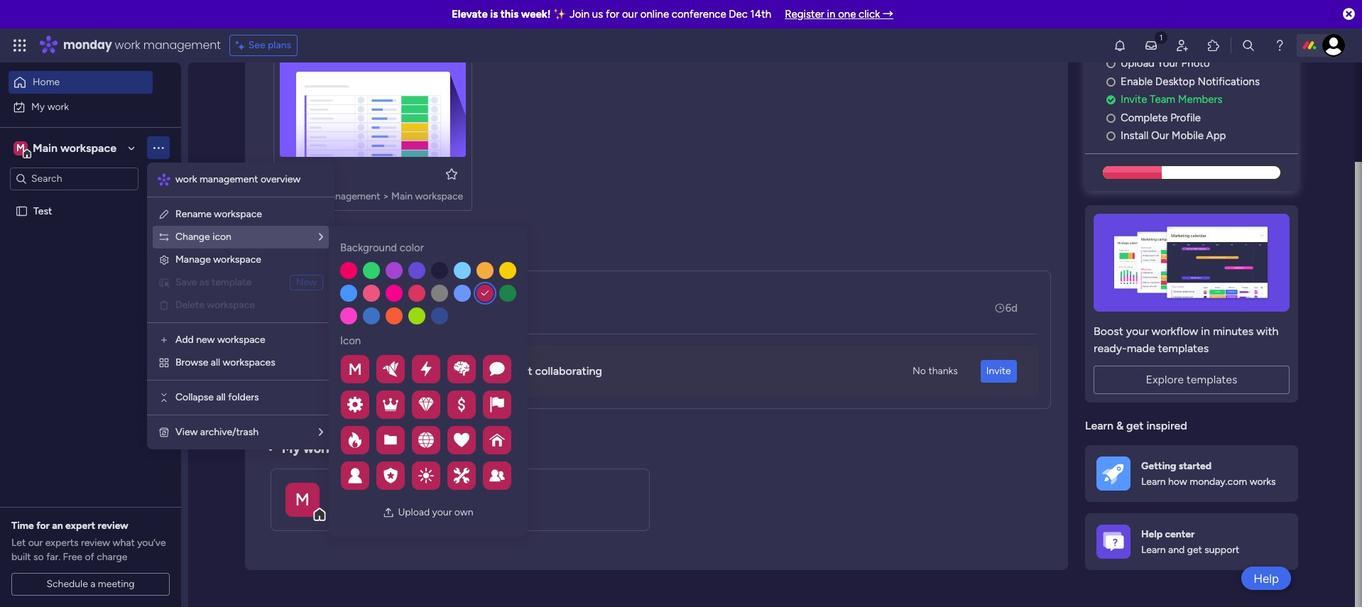 Task type: describe. For each thing, give the bounding box(es) containing it.
get inside help center learn and get support
[[1188, 544, 1203, 556]]

in inside "boost your workflow in minutes with ready-made templates"
[[1202, 325, 1211, 338]]

templates inside "boost your workflow in minutes with ready-made templates"
[[1159, 342, 1210, 355]]

dec
[[729, 8, 748, 21]]

1 vertical spatial m
[[349, 360, 362, 379]]

register in one click → link
[[785, 8, 894, 21]]

boost your workflow in minutes with ready-made templates
[[1094, 325, 1279, 355]]

0 vertical spatial in
[[828, 8, 836, 21]]

team
[[1151, 93, 1176, 106]]

0 vertical spatial for
[[606, 8, 620, 21]]

free
[[63, 551, 82, 564]]

search everything image
[[1242, 38, 1256, 53]]

brad klo image
[[1323, 34, 1346, 57]]

charge
[[97, 551, 127, 564]]

collapse
[[176, 392, 214, 404]]

a
[[90, 578, 95, 591]]

close update feed (inbox) image
[[262, 245, 279, 262]]

test list box
[[0, 196, 181, 415]]

help for help center learn and get support
[[1142, 528, 1163, 540]]

rename workspace
[[176, 208, 262, 220]]

no thanks
[[913, 365, 958, 377]]

main workspace work management
[[330, 484, 436, 516]]

as
[[200, 276, 209, 289]]

list arrow image for change icon
[[319, 232, 323, 242]]

templates inside button
[[1187, 373, 1238, 386]]

invite for team
[[1121, 93, 1148, 106]]

update
[[282, 246, 325, 262]]

component image
[[280, 189, 293, 201]]

public board image
[[15, 204, 28, 218]]

desktop
[[1156, 75, 1196, 88]]

online
[[641, 8, 669, 21]]

inbox image
[[1145, 38, 1159, 53]]

collapse all folders image
[[158, 392, 170, 404]]

and for get
[[1169, 544, 1185, 556]]

monday.com
[[1190, 476, 1248, 488]]

conference
[[672, 8, 727, 21]]

made
[[1128, 342, 1156, 355]]

list arrow image for view archive/trash
[[319, 428, 323, 438]]

work right monday
[[115, 37, 140, 53]]

week!
[[521, 8, 551, 21]]

schedule a meeting button
[[11, 573, 170, 596]]

workspace up browse all workspaces
[[217, 334, 265, 346]]

and for start
[[487, 365, 506, 378]]

my workspaces
[[282, 441, 374, 457]]

invite inside button
[[987, 365, 1012, 377]]

meeting
[[98, 578, 135, 591]]

6d
[[1006, 302, 1018, 315]]

menu item containing save as template
[[158, 274, 323, 291]]

circle o image for upload
[[1107, 58, 1116, 69]]

>
[[383, 190, 389, 203]]

work management overview
[[176, 173, 301, 185]]

enable desktop notifications link
[[1107, 74, 1299, 90]]

all for browse
[[211, 357, 220, 369]]

upload your photo
[[1121, 57, 1211, 70]]

1 vertical spatial review
[[81, 537, 110, 549]]

getting started learn how monday.com works
[[1142, 460, 1277, 488]]

boost
[[1094, 325, 1124, 338]]

1 horizontal spatial workspaces
[[303, 441, 374, 457]]

your for upload
[[432, 507, 452, 519]]

see
[[249, 39, 266, 51]]

learn & get inspired
[[1086, 419, 1188, 433]]

of
[[85, 551, 94, 564]]

work inside 'main workspace work management'
[[347, 504, 370, 516]]

management inside 'main workspace work management'
[[373, 504, 436, 516]]

new
[[196, 334, 215, 346]]

save
[[176, 276, 197, 289]]

roy mann image
[[296, 294, 324, 323]]

workspace for main workspace
[[60, 141, 117, 155]]

is
[[491, 8, 498, 21]]

enable
[[1121, 75, 1153, 88]]

center
[[1166, 528, 1195, 540]]

template
[[212, 276, 252, 289]]

no
[[913, 365, 927, 377]]

invite for your
[[370, 365, 398, 378]]

notifications
[[1198, 75, 1261, 88]]

one
[[839, 8, 857, 21]]

learn for getting
[[1142, 476, 1167, 488]]

add
[[176, 334, 194, 346]]

delete workspace menu item
[[158, 297, 323, 314]]

far.
[[46, 551, 60, 564]]

m inside workspace selection 'element'
[[16, 142, 25, 154]]

own
[[455, 507, 474, 519]]

started
[[1179, 460, 1212, 472]]

public board image
[[280, 166, 296, 182]]

change icon image
[[158, 232, 170, 243]]

explore
[[1147, 373, 1185, 386]]

workspace for manage workspace
[[213, 254, 261, 266]]

monday
[[63, 37, 112, 53]]

archive/trash
[[200, 426, 259, 438]]

elevate
[[452, 8, 488, 21]]

icon
[[213, 231, 232, 243]]

new
[[296, 276, 317, 289]]

our
[[1152, 130, 1170, 142]]

workspace selection element
[[14, 140, 119, 158]]

rename
[[176, 208, 212, 220]]

workspace for delete workspace
[[207, 299, 255, 311]]

explore templates
[[1147, 373, 1238, 386]]

collapse all folders
[[176, 392, 259, 404]]

circle o image for complete
[[1107, 113, 1116, 124]]

inspired
[[1147, 419, 1188, 433]]

upload your photo link
[[1107, 56, 1299, 72]]

home
[[33, 76, 60, 88]]

menu containing work management overview
[[147, 163, 335, 450]]

browse all workspaces image
[[158, 357, 170, 369]]

templates image image
[[1099, 214, 1286, 312]]

see plans
[[249, 39, 291, 51]]

profile
[[1171, 111, 1202, 124]]

add new workspace image
[[158, 335, 170, 346]]

thanks
[[929, 365, 958, 377]]

add to favorites image
[[445, 167, 459, 181]]

my for my work
[[31, 101, 45, 113]]

upload for upload your photo
[[1121, 57, 1155, 70]]

workspace image inside workspace selection 'element'
[[14, 140, 28, 156]]

test for public board icon
[[301, 167, 323, 180]]

elevate is this week! ✨ join us for our online conference dec 14th
[[452, 8, 772, 21]]

help center element
[[1086, 514, 1299, 571]]

delete workspace image
[[158, 300, 170, 311]]

my work button
[[9, 96, 153, 118]]

for inside time for an expert review let our experts review what you've built so far. free of charge
[[36, 520, 50, 532]]

teammates
[[427, 365, 484, 378]]

feed
[[328, 246, 355, 262]]

register
[[785, 8, 825, 21]]



Task type: vqa. For each thing, say whether or not it's contained in the screenshot.
the overview
yes



Task type: locate. For each thing, give the bounding box(es) containing it.
see plans button
[[229, 35, 298, 56]]

workspace up icon
[[214, 208, 262, 220]]

for right us
[[606, 8, 620, 21]]

rename workspace image
[[158, 209, 170, 220]]

roy
[[333, 293, 351, 306]]

1 vertical spatial upload
[[398, 507, 430, 519]]

upload right 'photo icon'
[[398, 507, 430, 519]]

our
[[622, 8, 638, 21], [28, 537, 43, 549]]

workspace inside menu item
[[207, 299, 255, 311]]

what
[[113, 537, 135, 549]]

help image
[[1273, 38, 1288, 53]]

invite team members link
[[1107, 92, 1299, 108]]

0 vertical spatial help
[[1142, 528, 1163, 540]]

2 vertical spatial m
[[296, 489, 310, 510]]

0 vertical spatial upload
[[1121, 57, 1155, 70]]

expert
[[65, 520, 95, 532]]

0 horizontal spatial get
[[1127, 419, 1144, 433]]

check circle image
[[1107, 95, 1116, 105]]

your for boost
[[1127, 325, 1149, 338]]

workspace inside 'main workspace work management'
[[360, 484, 422, 499]]

test inside list box
[[33, 205, 52, 217]]

1 horizontal spatial and
[[1169, 544, 1185, 556]]

all down the 'add new workspace'
[[211, 357, 220, 369]]

my work
[[31, 101, 69, 113]]

and
[[487, 365, 506, 378], [1169, 544, 1185, 556]]

list arrow image up the update at left top
[[319, 232, 323, 242]]

our up so
[[28, 537, 43, 549]]

manage workspace image
[[158, 254, 170, 266]]

2 vertical spatial your
[[432, 507, 452, 519]]

how
[[1169, 476, 1188, 488]]

workspace down template at the top of the page
[[207, 299, 255, 311]]

main inside workspace selection 'element'
[[33, 141, 58, 155]]

1 horizontal spatial invite
[[987, 365, 1012, 377]]

m left main workspace
[[16, 142, 25, 154]]

built
[[11, 551, 31, 564]]

circle o image inside complete profile link
[[1107, 113, 1116, 124]]

0 horizontal spatial m
[[16, 142, 25, 154]]

1 horizontal spatial upload
[[1121, 57, 1155, 70]]

background color
[[340, 242, 424, 254]]

start
[[509, 365, 533, 378]]

1 vertical spatial workspaces
[[303, 441, 374, 457]]

and inside help center learn and get support
[[1169, 544, 1185, 556]]

all left folders
[[216, 392, 226, 404]]

with
[[1257, 325, 1279, 338]]

get down center
[[1188, 544, 1203, 556]]

this
[[501, 8, 519, 21]]

us
[[593, 8, 603, 21]]

workspace for main workspace work management
[[360, 484, 422, 499]]

your
[[1158, 57, 1180, 70]]

workspace image down my workspaces
[[286, 483, 320, 517]]

view archive/trash image
[[158, 427, 170, 438]]

0 horizontal spatial your
[[401, 365, 424, 378]]

work left 'photo icon'
[[347, 504, 370, 516]]

delete workspace
[[176, 299, 255, 311]]

0 horizontal spatial workspaces
[[223, 357, 275, 369]]

in left minutes
[[1202, 325, 1211, 338]]

complete profile link
[[1107, 110, 1299, 126]]

icon
[[340, 334, 361, 347]]

0 vertical spatial my
[[31, 101, 45, 113]]

learn inside getting started learn how monday.com works
[[1142, 476, 1167, 488]]

notifications image
[[1114, 38, 1128, 53]]

0 vertical spatial and
[[487, 365, 506, 378]]

1 vertical spatial and
[[1169, 544, 1185, 556]]

1 vertical spatial my
[[282, 441, 300, 457]]

help inside 'button'
[[1254, 572, 1280, 586]]

let
[[11, 537, 26, 549]]

add new workspace
[[176, 334, 265, 346]]

workspace image
[[14, 140, 28, 156], [286, 483, 320, 517]]

you've
[[137, 537, 166, 549]]

1 horizontal spatial our
[[622, 8, 638, 21]]

app
[[1207, 130, 1227, 142]]

home button
[[9, 71, 153, 94]]

complete profile
[[1121, 111, 1202, 124]]

0 vertical spatial circle o image
[[1107, 58, 1116, 69]]

1 vertical spatial all
[[216, 392, 226, 404]]

0 horizontal spatial in
[[828, 8, 836, 21]]

my for my workspaces
[[282, 441, 300, 457]]

learn left &
[[1086, 419, 1114, 433]]

workspace
[[60, 141, 117, 155], [415, 190, 463, 203], [214, 208, 262, 220], [213, 254, 261, 266], [207, 299, 255, 311], [217, 334, 265, 346], [360, 484, 422, 499]]

circle o image for install
[[1107, 131, 1116, 142]]

workflow
[[1152, 325, 1199, 338]]

0 horizontal spatial main
[[33, 141, 58, 155]]

workspace up template at the top of the page
[[213, 254, 261, 266]]

1 vertical spatial learn
[[1142, 476, 1167, 488]]

1 horizontal spatial for
[[606, 8, 620, 21]]

0 vertical spatial workspace image
[[14, 140, 28, 156]]

2 vertical spatial learn
[[1142, 544, 1167, 556]]

2 vertical spatial circle o image
[[1107, 131, 1116, 142]]

view
[[176, 426, 198, 438]]

ready-
[[1094, 342, 1128, 355]]

main down my workspaces
[[330, 484, 357, 499]]

1 list arrow image from the top
[[319, 232, 323, 242]]

1 horizontal spatial your
[[432, 507, 452, 519]]

0 horizontal spatial my
[[31, 101, 45, 113]]

change icon
[[176, 231, 232, 243]]

2 circle o image from the top
[[1107, 113, 1116, 124]]

main down my work
[[33, 141, 58, 155]]

test right public board icon
[[301, 167, 323, 180]]

workspace inside 'element'
[[60, 141, 117, 155]]

0 vertical spatial test
[[301, 167, 323, 180]]

1 vertical spatial test
[[33, 205, 52, 217]]

learn down center
[[1142, 544, 1167, 556]]

help center learn and get support
[[1142, 528, 1240, 556]]

1 horizontal spatial m
[[296, 489, 310, 510]]

apps image
[[1207, 38, 1222, 53]]

0 vertical spatial your
[[1127, 325, 1149, 338]]

1 vertical spatial templates
[[1187, 373, 1238, 386]]

minutes
[[1214, 325, 1254, 338]]

support
[[1205, 544, 1240, 556]]

time for an expert review let our experts review what you've built so far. free of charge
[[11, 520, 166, 564]]

review
[[98, 520, 128, 532], [81, 537, 110, 549]]

1 vertical spatial help
[[1254, 572, 1280, 586]]

workspaces up 'main workspace work management'
[[303, 441, 374, 457]]

review up 'what'
[[98, 520, 128, 532]]

main inside 'main workspace work management'
[[330, 484, 357, 499]]

all for collapse
[[216, 392, 226, 404]]

for left an
[[36, 520, 50, 532]]

0 horizontal spatial test
[[33, 205, 52, 217]]

1 vertical spatial for
[[36, 520, 50, 532]]

help inside help center learn and get support
[[1142, 528, 1163, 540]]

all
[[211, 357, 220, 369], [216, 392, 226, 404]]

upload your own button
[[378, 502, 479, 524]]

work up rename
[[176, 173, 197, 185]]

test for public board image
[[33, 205, 52, 217]]

Search in workspace field
[[30, 171, 119, 187]]

test right public board image
[[33, 205, 52, 217]]

1 vertical spatial main
[[392, 190, 413, 203]]

circle o image
[[1107, 77, 1116, 87]]

0 vertical spatial our
[[622, 8, 638, 21]]

update feed (inbox)
[[282, 246, 401, 262]]

schedule a meeting
[[46, 578, 135, 591]]

register in one click →
[[785, 8, 894, 21]]

get right &
[[1127, 419, 1144, 433]]

1 circle o image from the top
[[1107, 58, 1116, 69]]

your up made at the right
[[1127, 325, 1149, 338]]

1
[[412, 247, 416, 259]]

list arrow image up my workspaces
[[319, 428, 323, 438]]

1 horizontal spatial get
[[1188, 544, 1203, 556]]

browse
[[176, 357, 208, 369]]

0 vertical spatial templates
[[1159, 342, 1210, 355]]

my down home
[[31, 101, 45, 113]]

main
[[33, 141, 58, 155], [392, 190, 413, 203], [330, 484, 357, 499]]

1 vertical spatial circle o image
[[1107, 113, 1116, 124]]

2 list arrow image from the top
[[319, 428, 323, 438]]

join
[[570, 8, 590, 21]]

help for help
[[1254, 572, 1280, 586]]

upload
[[1121, 57, 1155, 70], [398, 507, 430, 519]]

workspaces
[[223, 357, 275, 369], [303, 441, 374, 457]]

0 horizontal spatial invite
[[370, 365, 398, 378]]

your inside button
[[432, 507, 452, 519]]

0 vertical spatial main
[[33, 141, 58, 155]]

click
[[859, 8, 881, 21]]

enable desktop notifications
[[1121, 75, 1261, 88]]

main workspace
[[33, 141, 117, 155]]

workspaces up folders
[[223, 357, 275, 369]]

your left own
[[432, 507, 452, 519]]

0 horizontal spatial workspace image
[[14, 140, 28, 156]]

&
[[1117, 419, 1124, 433]]

schedule
[[46, 578, 88, 591]]

learn inside help center learn and get support
[[1142, 544, 1167, 556]]

2 horizontal spatial main
[[392, 190, 413, 203]]

menu item
[[158, 274, 323, 291]]

1 horizontal spatial help
[[1254, 572, 1280, 586]]

1 vertical spatial your
[[401, 365, 424, 378]]

0 vertical spatial m
[[16, 142, 25, 154]]

1 vertical spatial in
[[1202, 325, 1211, 338]]

learn for help
[[1142, 544, 1167, 556]]

1 image
[[1155, 29, 1168, 45]]

0 vertical spatial workspaces
[[223, 357, 275, 369]]

mobile
[[1172, 130, 1204, 142]]

and down center
[[1169, 544, 1185, 556]]

workspace up search in workspace field
[[60, 141, 117, 155]]

complete
[[1121, 111, 1169, 124]]

workspace up 'photo icon'
[[360, 484, 422, 499]]

our inside time for an expert review let our experts review what you've built so far. free of charge
[[28, 537, 43, 549]]

0 vertical spatial all
[[211, 357, 220, 369]]

1 vertical spatial get
[[1188, 544, 1203, 556]]

select product image
[[13, 38, 27, 53]]

my right close my workspaces image
[[282, 441, 300, 457]]

service icon image
[[158, 277, 170, 289]]

2 horizontal spatial your
[[1127, 325, 1149, 338]]

workspace options image
[[151, 141, 166, 155]]

main right >
[[392, 190, 413, 203]]

circle o image inside upload your photo link
[[1107, 58, 1116, 69]]

circle o image
[[1107, 58, 1116, 69], [1107, 113, 1116, 124], [1107, 131, 1116, 142]]

1 horizontal spatial test
[[301, 167, 323, 180]]

0 vertical spatial list arrow image
[[319, 232, 323, 242]]

main for main workspace
[[33, 141, 58, 155]]

0 horizontal spatial upload
[[398, 507, 430, 519]]

help button
[[1242, 567, 1292, 591]]

list arrow image
[[319, 232, 323, 242], [319, 428, 323, 438]]

manage
[[176, 254, 211, 266]]

invite button
[[981, 360, 1017, 383]]

1 horizontal spatial my
[[282, 441, 300, 457]]

0 vertical spatial get
[[1127, 419, 1144, 433]]

for
[[606, 8, 620, 21], [36, 520, 50, 532]]

learn down getting
[[1142, 476, 1167, 488]]

1 vertical spatial workspace image
[[286, 483, 320, 517]]

upload up enable
[[1121, 57, 1155, 70]]

install
[[1121, 130, 1149, 142]]

upload for upload your own
[[398, 507, 430, 519]]

work management > main workspace
[[298, 190, 463, 203]]

0 horizontal spatial help
[[1142, 528, 1163, 540]]

0 horizontal spatial our
[[28, 537, 43, 549]]

color
[[400, 242, 424, 254]]

0 vertical spatial review
[[98, 520, 128, 532]]

overview
[[261, 173, 301, 185]]

invite team members
[[1121, 93, 1223, 106]]

m down my workspaces
[[296, 489, 310, 510]]

1 horizontal spatial workspace image
[[286, 483, 320, 517]]

in
[[828, 8, 836, 21], [1202, 325, 1211, 338]]

3 circle o image from the top
[[1107, 131, 1116, 142]]

option
[[0, 198, 181, 201]]

1 vertical spatial our
[[28, 537, 43, 549]]

close my workspaces image
[[262, 440, 279, 457]]

templates down workflow
[[1159, 342, 1210, 355]]

circle o image up circle o image
[[1107, 58, 1116, 69]]

your left teammates
[[401, 365, 424, 378]]

explore templates button
[[1094, 366, 1290, 394]]

main for main workspace work management
[[330, 484, 357, 499]]

work down home
[[47, 101, 69, 113]]

m
[[16, 142, 25, 154], [349, 360, 362, 379], [296, 489, 310, 510]]

plans
[[268, 39, 291, 51]]

templates right explore
[[1187, 373, 1238, 386]]

workspace for rename workspace
[[214, 208, 262, 220]]

0 horizontal spatial and
[[487, 365, 506, 378]]

0 vertical spatial learn
[[1086, 419, 1114, 433]]

manage workspace
[[176, 254, 261, 266]]

invite members image
[[1176, 38, 1190, 53]]

photo icon image
[[383, 507, 395, 519]]

your inside "boost your workflow in minutes with ready-made templates"
[[1127, 325, 1149, 338]]

1 horizontal spatial main
[[330, 484, 357, 499]]

circle o image inside install our mobile app link
[[1107, 131, 1116, 142]]

workspace image left main workspace
[[14, 140, 28, 156]]

2 horizontal spatial invite
[[1121, 93, 1148, 106]]

so
[[33, 551, 44, 564]]

2 vertical spatial main
[[330, 484, 357, 499]]

review up of
[[81, 537, 110, 549]]

→
[[883, 8, 894, 21]]

circle o image left install
[[1107, 131, 1116, 142]]

circle o image down the check circle image
[[1107, 113, 1116, 124]]

workspace down the add to favorites image
[[415, 190, 463, 203]]

getting started element
[[1086, 446, 1299, 503]]

my inside "button"
[[31, 101, 45, 113]]

2 horizontal spatial m
[[349, 360, 362, 379]]

our left online
[[622, 8, 638, 21]]

1 vertical spatial list arrow image
[[319, 428, 323, 438]]

save as template
[[176, 276, 252, 289]]

invite your teammates and start collaborating
[[370, 365, 603, 378]]

work right component image
[[298, 190, 319, 203]]

your for invite
[[401, 365, 424, 378]]

in left one
[[828, 8, 836, 21]]

and left the start
[[487, 365, 506, 378]]

upload inside button
[[398, 507, 430, 519]]

menu
[[147, 163, 335, 450]]

view archive/trash
[[176, 426, 259, 438]]

m down icon
[[349, 360, 362, 379]]

work inside "button"
[[47, 101, 69, 113]]

1 horizontal spatial in
[[1202, 325, 1211, 338]]

install our mobile app link
[[1107, 128, 1299, 144]]

0 horizontal spatial for
[[36, 520, 50, 532]]



